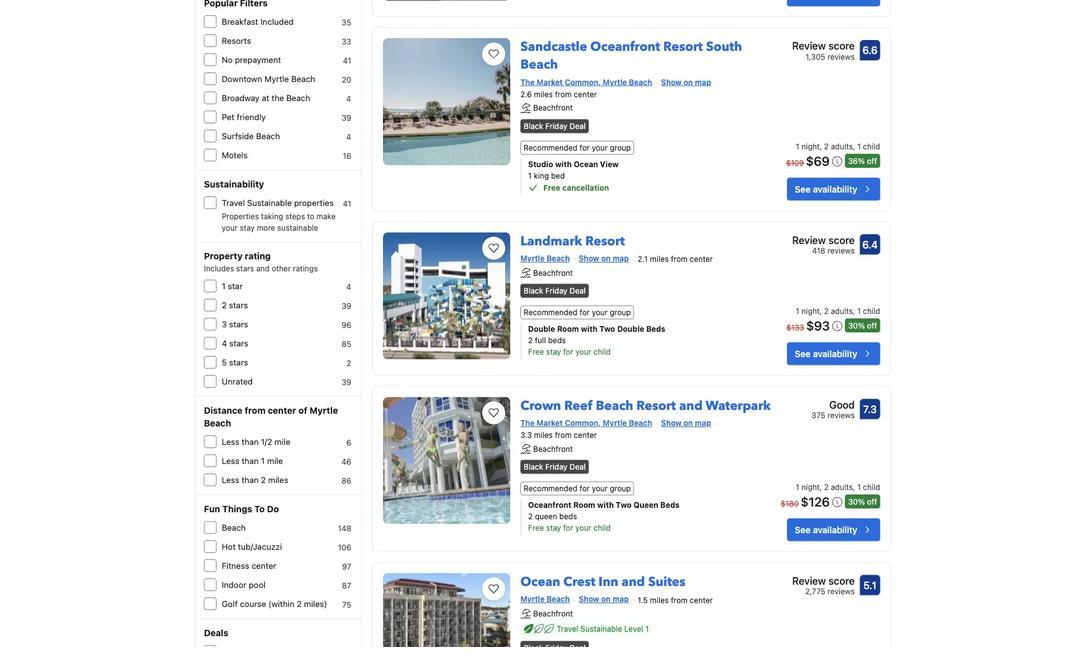 Task type: vqa. For each thing, say whether or not it's contained in the screenshot.


Task type: describe. For each thing, give the bounding box(es) containing it.
3.3 miles from center
[[521, 431, 597, 440]]

market for sandcastle
[[537, 78, 563, 87]]

center for sandcastle oceanfront resort south beach
[[574, 90, 597, 99]]

$133
[[787, 324, 805, 332]]

beach down sandcastle oceanfront resort south beach
[[629, 78, 652, 87]]

for inside double room with two double beds 2 full beds free stay for your child
[[563, 348, 573, 357]]

star
[[228, 282, 243, 291]]

friday for landmark
[[546, 287, 568, 296]]

recommended for your group for sandcastle
[[524, 143, 631, 152]]

things
[[222, 504, 252, 515]]

breakfast included
[[222, 17, 294, 26]]

36% off
[[848, 156, 877, 165]]

center down the tub/jacuzzi
[[252, 562, 276, 571]]

miles right 2.1
[[650, 255, 669, 264]]

off for resort
[[867, 498, 877, 507]]

beds for reef
[[661, 501, 680, 510]]

more
[[257, 223, 275, 232]]

1.5
[[638, 596, 648, 605]]

beach down friendly
[[256, 131, 280, 141]]

less for less than 2 miles
[[222, 476, 239, 485]]

1 vertical spatial resort
[[586, 232, 625, 250]]

mile for less than 1 mile
[[267, 457, 283, 466]]

sustainable for properties
[[247, 198, 292, 208]]

deal for sandcastle
[[570, 122, 586, 131]]

scored 5.1 element
[[860, 576, 881, 596]]

black for crown reef beach resort and waterpark
[[524, 463, 543, 472]]

free for landmark
[[528, 348, 544, 357]]

stay for crown
[[546, 524, 561, 533]]

33
[[342, 37, 351, 46]]

4 for 1 star
[[346, 283, 351, 291]]

39 for downtown myrtle beach
[[342, 113, 351, 122]]

show for oceanfront
[[661, 78, 682, 87]]

deal for landmark
[[570, 287, 586, 296]]

1 double from the left
[[528, 325, 555, 334]]

score for sandcastle oceanfront resort south beach
[[829, 40, 855, 52]]

2 down 85
[[347, 359, 351, 368]]

beds for landmark
[[548, 336, 566, 345]]

96
[[342, 321, 351, 330]]

market for crown
[[537, 419, 563, 428]]

beach down crest
[[547, 595, 570, 604]]

sandcastle
[[521, 38, 587, 56]]

106
[[338, 544, 351, 552]]

adults for south
[[831, 142, 853, 151]]

review score element for landmark resort
[[793, 232, 855, 248]]

your up oceanfront room with two queen beds 2 queen beds free stay for your child
[[592, 485, 608, 494]]

36%
[[848, 156, 865, 165]]

see for resort
[[795, 525, 811, 536]]

1 night , 2 adults , 1 child for south
[[796, 142, 881, 151]]

$180
[[781, 500, 799, 509]]

map for landmark resort
[[613, 254, 629, 263]]

recommended for your group for crown
[[524, 485, 631, 494]]

2 down less than 1 mile
[[261, 476, 266, 485]]

16
[[343, 151, 351, 160]]

course
[[240, 600, 266, 609]]

fitness
[[222, 562, 249, 571]]

landmark
[[521, 232, 582, 250]]

mile for less than 1/2 mile
[[275, 438, 290, 447]]

see availability for south
[[795, 184, 858, 194]]

2 see availability from the top
[[795, 349, 858, 359]]

beach right the
[[286, 93, 310, 103]]

king
[[534, 171, 549, 180]]

crest
[[564, 574, 596, 591]]

travel for travel sustainable level 1
[[557, 625, 578, 634]]

waterpark
[[706, 397, 771, 415]]

$126
[[801, 495, 830, 510]]

less for less than 1 mile
[[222, 457, 239, 466]]

full
[[535, 336, 546, 345]]

unrated
[[222, 377, 253, 387]]

2.6
[[521, 90, 532, 99]]

for for resort
[[580, 308, 590, 317]]

and for waterpark
[[679, 397, 703, 415]]

oceanfront room with two queen beds link
[[528, 500, 743, 511]]

good 375 reviews
[[812, 399, 855, 420]]

queen
[[535, 513, 557, 522]]

3
[[222, 320, 227, 329]]

fun
[[204, 504, 220, 515]]

75
[[342, 601, 351, 610]]

common, for oceanfront
[[565, 78, 601, 87]]

crown reef beach resort and waterpark
[[521, 397, 771, 415]]

child for sandcastle oceanfront resort south beach
[[863, 142, 881, 151]]

375
[[812, 411, 826, 420]]

6.4
[[863, 239, 878, 251]]

30% for landmark resort
[[849, 321, 865, 330]]

2 group from the top
[[610, 308, 631, 317]]

3.3
[[521, 431, 532, 440]]

landmark resort link
[[521, 227, 625, 250]]

beds for resort
[[646, 325, 666, 334]]

travel sustainable properties
[[222, 198, 334, 208]]

2 vertical spatial and
[[622, 574, 645, 591]]

148
[[338, 524, 351, 533]]

beach up the broadway at the beach
[[291, 74, 315, 84]]

3 stars
[[222, 320, 248, 329]]

4 for broadway at the beach
[[346, 94, 351, 103]]

6.6
[[863, 44, 878, 56]]

recommended for landmark resort
[[524, 308, 578, 317]]

less than 1 mile
[[222, 457, 283, 466]]

adults for resort
[[831, 483, 853, 492]]

bed
[[551, 171, 565, 180]]

stars for 3 stars
[[229, 320, 248, 329]]

2 up $93
[[824, 307, 829, 316]]

properties
[[294, 198, 334, 208]]

miles for suites
[[650, 596, 669, 605]]

less for less than 1/2 mile
[[222, 438, 239, 447]]

beach inside sandcastle oceanfront resort south beach
[[521, 56, 558, 74]]

pet
[[222, 112, 235, 122]]

friday for crown
[[546, 463, 568, 472]]

friendly
[[237, 112, 266, 122]]

includes
[[204, 264, 234, 273]]

$69
[[806, 154, 830, 169]]

beach down the landmark
[[547, 254, 570, 263]]

20
[[342, 75, 351, 84]]

good element
[[812, 397, 855, 413]]

the market common, myrtle beach for reef
[[521, 419, 652, 428]]

reef
[[564, 397, 593, 415]]

your inside oceanfront room with two queen beds 2 queen beds free stay for your child
[[576, 524, 591, 533]]

with inside studio with ocean view link
[[555, 160, 572, 169]]

stars for 5 stars
[[229, 358, 248, 368]]

steps
[[285, 212, 305, 221]]

oceanfront inside oceanfront room with two queen beds 2 queen beds free stay for your child
[[528, 501, 572, 510]]

stay for landmark
[[546, 348, 561, 357]]

scored 7.3 element
[[860, 399, 881, 420]]

stay inside properties taking steps to make your stay more sustainable
[[240, 223, 255, 232]]

2 up $126
[[824, 483, 829, 492]]

miles for and
[[534, 431, 553, 440]]

show for crest
[[579, 595, 599, 604]]

beach inside distance from center of myrtle beach
[[204, 418, 231, 429]]

miles)
[[304, 600, 327, 609]]

motels
[[222, 151, 248, 160]]

see availability for resort
[[795, 525, 858, 536]]

travel sustainable level 1
[[557, 625, 649, 634]]

distance from center of myrtle beach
[[204, 406, 338, 429]]

85
[[342, 340, 351, 349]]

availability for south
[[813, 184, 858, 194]]

1/2
[[261, 438, 272, 447]]

2.6 miles from center
[[521, 90, 597, 99]]

studio
[[528, 160, 553, 169]]

beachfront for crown
[[533, 445, 573, 454]]

with for resort
[[581, 325, 598, 334]]

(within
[[269, 600, 295, 609]]

studio with ocean view link
[[528, 159, 743, 170]]

show on map for crest
[[579, 595, 629, 604]]

child inside oceanfront room with two queen beds 2 queen beds free stay for your child
[[594, 524, 611, 533]]

97
[[342, 563, 351, 572]]

on for crest
[[601, 595, 611, 604]]

sandcastle oceanfront resort south beach image
[[383, 38, 510, 166]]

recommended for your group for landmark
[[524, 308, 631, 317]]

ocean crest inn and suites image
[[383, 574, 510, 648]]

resorts
[[222, 36, 251, 46]]

the for sandcastle oceanfront resort south beach
[[521, 78, 535, 87]]

availability for resort
[[813, 525, 858, 536]]

group for resort
[[610, 143, 631, 152]]

2 availability from the top
[[813, 349, 858, 359]]

review score 1,305 reviews
[[793, 40, 855, 61]]

black friday deal for crown reef beach resort and waterpark
[[524, 463, 586, 472]]

off for south
[[867, 156, 877, 165]]

4 stars
[[222, 339, 248, 348]]

included
[[261, 17, 294, 26]]

2 inside oceanfront room with two queen beds 2 queen beds free stay for your child
[[528, 513, 533, 522]]

1 star
[[222, 282, 243, 291]]

double room with two double beds 2 full beds free stay for your child
[[528, 325, 666, 357]]

5 stars
[[222, 358, 248, 368]]

1 king bed
[[528, 171, 565, 180]]

39 for 4 stars
[[342, 378, 351, 387]]

2,775
[[806, 588, 826, 597]]

black friday deal for landmark resort
[[524, 287, 586, 296]]

crown
[[521, 397, 561, 415]]

5
[[222, 358, 227, 368]]

other
[[272, 264, 291, 273]]

landmark resort image
[[383, 232, 510, 360]]

beach down things on the bottom left of page
[[222, 523, 246, 533]]

free cancellation
[[544, 183, 609, 192]]

7.3
[[864, 403, 877, 416]]

golf course (within 2 miles)
[[222, 600, 327, 609]]

less than 1/2 mile
[[222, 438, 290, 447]]

2.1 miles from center
[[638, 255, 713, 264]]

stars inside property rating includes stars and other ratings
[[236, 264, 254, 273]]

deals
[[204, 629, 228, 639]]

free for crown
[[528, 524, 544, 533]]

properties taking steps to make your stay more sustainable
[[222, 212, 336, 232]]

group for beach
[[610, 485, 631, 494]]

broadway at the beach
[[222, 93, 310, 103]]



Task type: locate. For each thing, give the bounding box(es) containing it.
less
[[222, 438, 239, 447], [222, 457, 239, 466], [222, 476, 239, 485]]

1 vertical spatial oceanfront
[[528, 501, 572, 510]]

and inside property rating includes stars and other ratings
[[256, 264, 270, 273]]

free down queen on the bottom of page
[[528, 524, 544, 533]]

of
[[299, 406, 307, 416]]

1 black from the top
[[524, 122, 543, 131]]

two inside double room with two double beds 2 full beds free stay for your child
[[600, 325, 615, 334]]

the market common, myrtle beach for oceanfront
[[521, 78, 652, 87]]

0 vertical spatial oceanfront
[[591, 38, 660, 56]]

1 market from the top
[[537, 78, 563, 87]]

2 the from the top
[[521, 419, 535, 428]]

2 vertical spatial see availability
[[795, 525, 858, 536]]

1 see availability from the top
[[795, 184, 858, 194]]

1 vertical spatial the market common, myrtle beach
[[521, 419, 652, 428]]

1 30% off from the top
[[849, 321, 877, 330]]

1 recommended for your group from the top
[[524, 143, 631, 152]]

beach down sandcastle
[[521, 56, 558, 74]]

center for crown reef beach resort and waterpark
[[574, 431, 597, 440]]

87
[[342, 582, 351, 591]]

resort inside sandcastle oceanfront resort south beach
[[664, 38, 703, 56]]

beds for crown
[[559, 513, 577, 522]]

1 vertical spatial 30%
[[849, 498, 865, 507]]

show on map down south
[[661, 78, 711, 87]]

0 vertical spatial two
[[600, 325, 615, 334]]

0 vertical spatial score
[[829, 40, 855, 52]]

$109
[[786, 159, 804, 168]]

black up "full"
[[524, 287, 543, 296]]

review score element for ocean crest inn and suites
[[793, 574, 855, 589]]

3 group from the top
[[610, 485, 631, 494]]

1 night , 2 adults , 1 child for resort
[[796, 483, 881, 492]]

3 recommended for your group from the top
[[524, 485, 631, 494]]

see availability link
[[787, 178, 881, 201], [787, 343, 881, 366], [787, 519, 881, 542]]

your up reef
[[576, 348, 591, 357]]

1 vertical spatial and
[[679, 397, 703, 415]]

1 common, from the top
[[565, 78, 601, 87]]

beachfront for ocean
[[533, 610, 573, 619]]

myrtle inside distance from center of myrtle beach
[[310, 406, 338, 416]]

on down crown reef beach resort and waterpark
[[684, 419, 693, 428]]

0 vertical spatial availability
[[813, 184, 858, 194]]

map for sandcastle oceanfront resort south beach
[[695, 78, 711, 87]]

the for crown reef beach resort and waterpark
[[521, 419, 535, 428]]

show for resort
[[579, 254, 599, 263]]

scored 6.6 element
[[860, 40, 881, 61]]

1 39 from the top
[[342, 113, 351, 122]]

surfside
[[222, 131, 254, 141]]

ocean
[[574, 160, 598, 169], [521, 574, 560, 591]]

3 black friday deal from the top
[[524, 463, 586, 472]]

beds inside double room with two double beds 2 full beds free stay for your child
[[548, 336, 566, 345]]

2 30% from the top
[[849, 498, 865, 507]]

beds
[[646, 325, 666, 334], [661, 501, 680, 510]]

availability down $69
[[813, 184, 858, 194]]

1 vertical spatial review score element
[[793, 232, 855, 248]]

downtown
[[222, 74, 262, 84]]

1 vertical spatial 30% off
[[849, 498, 877, 507]]

common, for reef
[[565, 419, 601, 428]]

1 night from the top
[[802, 142, 820, 151]]

1
[[796, 142, 800, 151], [858, 142, 861, 151], [528, 171, 532, 180], [222, 282, 226, 291], [796, 307, 800, 316], [858, 307, 861, 316], [261, 457, 265, 466], [796, 483, 800, 492], [858, 483, 861, 492], [645, 625, 649, 634]]

2
[[824, 142, 829, 151], [222, 301, 227, 310], [824, 307, 829, 316], [528, 336, 533, 345], [347, 359, 351, 368], [261, 476, 266, 485], [824, 483, 829, 492], [528, 513, 533, 522], [297, 600, 302, 609]]

4 reviews from the top
[[828, 588, 855, 597]]

show down crown reef beach resort and waterpark
[[661, 419, 682, 428]]

your up view
[[592, 143, 608, 152]]

recommended up "full"
[[524, 308, 578, 317]]

inn
[[599, 574, 619, 591]]

1 vertical spatial friday
[[546, 287, 568, 296]]

review score element left 6.6
[[793, 38, 855, 54]]

deal down 2.6 miles from center
[[570, 122, 586, 131]]

review score 2,775 reviews
[[793, 575, 855, 597]]

sustainable for level
[[581, 625, 622, 634]]

see availability link down $126
[[787, 519, 881, 542]]

2 night from the top
[[802, 307, 820, 316]]

show on map for resort
[[579, 254, 629, 263]]

reviews inside review score 2,775 reviews
[[828, 588, 855, 597]]

1 deal from the top
[[570, 122, 586, 131]]

5.1
[[864, 580, 877, 592]]

review inside review score 418 reviews
[[793, 234, 826, 246]]

4 up 96
[[346, 283, 351, 291]]

41 for travel sustainable properties
[[343, 199, 351, 208]]

1 horizontal spatial travel
[[557, 625, 578, 634]]

from for landmark resort
[[671, 255, 688, 264]]

make
[[317, 212, 336, 221]]

1 vertical spatial ocean
[[521, 574, 560, 591]]

3 than from the top
[[242, 476, 259, 485]]

39 up 96
[[342, 302, 351, 311]]

2 less from the top
[[222, 457, 239, 466]]

46
[[342, 458, 351, 467]]

room for resort
[[557, 325, 579, 334]]

2 off from the top
[[867, 321, 877, 330]]

0 vertical spatial than
[[242, 438, 259, 447]]

stars down 3 stars
[[229, 339, 248, 348]]

beach
[[521, 56, 558, 74], [291, 74, 315, 84], [629, 78, 652, 87], [286, 93, 310, 103], [256, 131, 280, 141], [547, 254, 570, 263], [596, 397, 634, 415], [204, 418, 231, 429], [629, 419, 652, 428], [222, 523, 246, 533], [547, 595, 570, 604]]

studio with ocean view
[[528, 160, 619, 169]]

for for reef
[[580, 485, 590, 494]]

from for sandcastle oceanfront resort south beach
[[555, 90, 572, 99]]

recommended up studio
[[524, 143, 578, 152]]

see availability link for south
[[787, 178, 881, 201]]

3 reviews from the top
[[828, 411, 855, 420]]

ratings
[[293, 264, 318, 273]]

2 vertical spatial review score element
[[793, 574, 855, 589]]

from for crown reef beach resort and waterpark
[[555, 431, 572, 440]]

30% off for landmark resort
[[849, 321, 877, 330]]

for up reef
[[563, 348, 573, 357]]

0 vertical spatial black
[[524, 122, 543, 131]]

map down south
[[695, 78, 711, 87]]

map for crown reef beach resort and waterpark
[[695, 419, 711, 428]]

downtown myrtle beach
[[222, 74, 315, 84]]

1 vertical spatial recommended for your group
[[524, 308, 631, 317]]

center right 1.5
[[690, 596, 713, 605]]

$93
[[806, 318, 830, 333]]

miles up the do
[[268, 476, 288, 485]]

room inside double room with two double beds 2 full beds free stay for your child
[[557, 325, 579, 334]]

less than 2 miles
[[222, 476, 288, 485]]

mile down 1/2
[[267, 457, 283, 466]]

0 vertical spatial recommended
[[524, 143, 578, 152]]

beachfront down 2.6 miles from center
[[533, 104, 573, 113]]

room inside oceanfront room with two queen beds 2 queen beds free stay for your child
[[574, 501, 595, 510]]

2 vertical spatial deal
[[570, 463, 586, 472]]

1 the from the top
[[521, 78, 535, 87]]

availability
[[813, 184, 858, 194], [813, 349, 858, 359], [813, 525, 858, 536]]

0 vertical spatial 30% off
[[849, 321, 877, 330]]

4 up 16
[[346, 132, 351, 141]]

1 less from the top
[[222, 438, 239, 447]]

map down waterpark
[[695, 419, 711, 428]]

than
[[242, 438, 259, 447], [242, 457, 259, 466], [242, 476, 259, 485]]

41 for no prepayment
[[343, 56, 351, 65]]

2 stars
[[222, 301, 248, 310]]

score for ocean crest inn and suites
[[829, 575, 855, 587]]

review inside review score 2,775 reviews
[[793, 575, 826, 587]]

on for resort
[[601, 254, 611, 263]]

landmark resort
[[521, 232, 625, 250]]

1 myrtle beach from the top
[[521, 254, 570, 263]]

2 30% off from the top
[[849, 498, 877, 507]]

0 vertical spatial market
[[537, 78, 563, 87]]

off right $93
[[867, 321, 877, 330]]

your inside properties taking steps to make your stay more sustainable
[[222, 223, 238, 232]]

2 vertical spatial score
[[829, 575, 855, 587]]

3 off from the top
[[867, 498, 877, 507]]

2 friday from the top
[[546, 287, 568, 296]]

free inside double room with two double beds 2 full beds free stay for your child
[[528, 348, 544, 357]]

0 horizontal spatial ocean
[[521, 574, 560, 591]]

center down reef
[[574, 431, 597, 440]]

2 vertical spatial than
[[242, 476, 259, 485]]

sustainability
[[204, 179, 264, 190]]

stay inside double room with two double beds 2 full beds free stay for your child
[[546, 348, 561, 357]]

2 vertical spatial free
[[528, 524, 544, 533]]

1 1 night , 2 adults , 1 child from the top
[[796, 142, 881, 151]]

recommended for your group up studio with ocean view
[[524, 143, 631, 152]]

1 vertical spatial adults
[[831, 307, 853, 316]]

3 friday from the top
[[546, 463, 568, 472]]

3 less from the top
[[222, 476, 239, 485]]

1 off from the top
[[867, 156, 877, 165]]

stay up crown
[[546, 348, 561, 357]]

travel for travel sustainable properties
[[222, 198, 245, 208]]

black for sandcastle oceanfront resort south beach
[[524, 122, 543, 131]]

two inside oceanfront room with two queen beds 2 queen beds free stay for your child
[[616, 501, 632, 510]]

2 vertical spatial less
[[222, 476, 239, 485]]

your inside double room with two double beds 2 full beds free stay for your child
[[576, 348, 591, 357]]

2 vertical spatial resort
[[637, 397, 676, 415]]

2 black friday deal from the top
[[524, 287, 586, 296]]

0 horizontal spatial oceanfront
[[528, 501, 572, 510]]

review for landmark resort
[[793, 234, 826, 246]]

room for reef
[[574, 501, 595, 510]]

0 vertical spatial common,
[[565, 78, 601, 87]]

show on map for reef
[[661, 419, 711, 428]]

2 review score element from the top
[[793, 232, 855, 248]]

3 see from the top
[[795, 525, 811, 536]]

recommended for sandcastle oceanfront resort south beach
[[524, 143, 578, 152]]

1 group from the top
[[610, 143, 631, 152]]

0 vertical spatial see availability link
[[787, 178, 881, 201]]

3 black from the top
[[524, 463, 543, 472]]

review up 1,305
[[793, 40, 826, 52]]

2 vertical spatial off
[[867, 498, 877, 507]]

mile right 1/2
[[275, 438, 290, 447]]

level
[[625, 625, 643, 634]]

property
[[204, 251, 243, 262]]

than for 2
[[242, 476, 259, 485]]

stars down rating
[[236, 264, 254, 273]]

myrtle beach for ocean
[[521, 595, 570, 604]]

night for resort
[[802, 483, 820, 492]]

1 adults from the top
[[831, 142, 853, 151]]

2 myrtle beach from the top
[[521, 595, 570, 604]]

recommended for your group up double room with two double beds 2 full beds free stay for your child
[[524, 308, 631, 317]]

reviews
[[828, 52, 855, 61], [828, 246, 855, 255], [828, 411, 855, 420], [828, 588, 855, 597]]

beachfront down crest
[[533, 610, 573, 619]]

3 review score element from the top
[[793, 574, 855, 589]]

39 down 85
[[342, 378, 351, 387]]

at
[[262, 93, 269, 103]]

two for resort
[[600, 325, 615, 334]]

1 vertical spatial with
[[581, 325, 598, 334]]

off
[[867, 156, 877, 165], [867, 321, 877, 330], [867, 498, 877, 507]]

your up crest
[[576, 524, 591, 533]]

beachfront down the landmark
[[533, 269, 573, 278]]

than for 1
[[242, 457, 259, 466]]

miles right 1.5
[[650, 596, 669, 605]]

miles right 3.3
[[534, 431, 553, 440]]

for up crest
[[563, 524, 573, 533]]

3 see availability from the top
[[795, 525, 858, 536]]

from
[[555, 90, 572, 99], [671, 255, 688, 264], [245, 406, 266, 416], [555, 431, 572, 440], [671, 596, 688, 605]]

review for sandcastle oceanfront resort south beach
[[793, 40, 826, 52]]

market
[[537, 78, 563, 87], [537, 419, 563, 428]]

show down crest
[[579, 595, 599, 604]]

30% off for crown reef beach resort and waterpark
[[849, 498, 877, 507]]

0 vertical spatial see availability
[[795, 184, 858, 194]]

fitness center
[[222, 562, 276, 571]]

30% off right $126
[[849, 498, 877, 507]]

reviews for sandcastle oceanfront resort south beach
[[828, 52, 855, 61]]

3 beachfront from the top
[[533, 445, 573, 454]]

0 vertical spatial the
[[521, 78, 535, 87]]

1 vertical spatial market
[[537, 419, 563, 428]]

review inside review score 1,305 reviews
[[793, 40, 826, 52]]

1 vertical spatial the
[[521, 419, 535, 428]]

1 horizontal spatial ocean
[[574, 160, 598, 169]]

from down suites
[[671, 596, 688, 605]]

score inside review score 418 reviews
[[829, 234, 855, 246]]

off right the 36%
[[867, 156, 877, 165]]

beachfront down "3.3 miles from center"
[[533, 445, 573, 454]]

0 vertical spatial review score element
[[793, 38, 855, 54]]

score
[[829, 40, 855, 52], [829, 234, 855, 246], [829, 575, 855, 587]]

1 vertical spatial see
[[795, 349, 811, 359]]

see down $133 at the right of the page
[[795, 349, 811, 359]]

2 common, from the top
[[565, 419, 601, 428]]

see down $109 on the top right
[[795, 184, 811, 194]]

the market common, myrtle beach up 2.6 miles from center
[[521, 78, 652, 87]]

for up oceanfront room with two queen beds 2 queen beds free stay for your child
[[580, 485, 590, 494]]

0 vertical spatial beds
[[646, 325, 666, 334]]

2 vertical spatial with
[[597, 501, 614, 510]]

1 vertical spatial 41
[[343, 199, 351, 208]]

2 vertical spatial review
[[793, 575, 826, 587]]

4 down the 3
[[222, 339, 227, 348]]

the
[[272, 93, 284, 103]]

2 see from the top
[[795, 349, 811, 359]]

and for other
[[256, 264, 270, 273]]

0 vertical spatial 1 night , 2 adults , 1 child
[[796, 142, 881, 151]]

1 the market common, myrtle beach from the top
[[521, 78, 652, 87]]

recommended
[[524, 143, 578, 152], [524, 308, 578, 317], [524, 485, 578, 494]]

3 score from the top
[[829, 575, 855, 587]]

3 availability from the top
[[813, 525, 858, 536]]

2 black from the top
[[524, 287, 543, 296]]

ocean left crest
[[521, 574, 560, 591]]

black friday deal for sandcastle oceanfront resort south beach
[[524, 122, 586, 131]]

on for oceanfront
[[684, 78, 693, 87]]

41 up 20
[[343, 56, 351, 65]]

2 adults from the top
[[831, 307, 853, 316]]

3 39 from the top
[[342, 378, 351, 387]]

hot tub/jacuzzi
[[222, 543, 282, 552]]

0 vertical spatial the market common, myrtle beach
[[521, 78, 652, 87]]

beds right queen on the bottom of page
[[559, 513, 577, 522]]

good
[[830, 399, 855, 411]]

free down "full"
[[528, 348, 544, 357]]

miles
[[534, 90, 553, 99], [650, 255, 669, 264], [534, 431, 553, 440], [268, 476, 288, 485], [650, 596, 669, 605]]

0 vertical spatial night
[[802, 142, 820, 151]]

0 vertical spatial friday
[[546, 122, 568, 131]]

1 41 from the top
[[343, 56, 351, 65]]

center inside distance from center of myrtle beach
[[268, 406, 296, 416]]

1,305
[[806, 52, 826, 61]]

0 vertical spatial group
[[610, 143, 631, 152]]

and down rating
[[256, 264, 270, 273]]

center for ocean crest inn and suites
[[690, 596, 713, 605]]

two for reef
[[616, 501, 632, 510]]

1 vertical spatial night
[[802, 307, 820, 316]]

oceanfront room with two queen beds 2 queen beds free stay for your child
[[528, 501, 680, 533]]

show on map down crown reef beach resort and waterpark
[[661, 419, 711, 428]]

myrtle beach for landmark
[[521, 254, 570, 263]]

scored 6.4 element
[[860, 234, 881, 255]]

black friday deal
[[524, 122, 586, 131], [524, 287, 586, 296], [524, 463, 586, 472]]

30% for crown reef beach resort and waterpark
[[849, 498, 865, 507]]

2 left miles)
[[297, 600, 302, 609]]

1 review from the top
[[793, 40, 826, 52]]

travel
[[222, 198, 245, 208], [557, 625, 578, 634]]

1 see from the top
[[795, 184, 811, 194]]

common, down reef
[[565, 419, 601, 428]]

property rating includes stars and other ratings
[[204, 251, 318, 273]]

beach right reef
[[596, 397, 634, 415]]

0 vertical spatial room
[[557, 325, 579, 334]]

2 vertical spatial adults
[[831, 483, 853, 492]]

1 vertical spatial see availability
[[795, 349, 858, 359]]

1 vertical spatial travel
[[557, 625, 578, 634]]

reviews right 1,305
[[828, 52, 855, 61]]

0 horizontal spatial travel
[[222, 198, 245, 208]]

1 vertical spatial off
[[867, 321, 877, 330]]

no
[[222, 55, 233, 65]]

beds right "full"
[[548, 336, 566, 345]]

see for south
[[795, 184, 811, 194]]

beds inside oceanfront room with two queen beds 2 queen beds free stay for your child
[[661, 501, 680, 510]]

1 horizontal spatial sustainable
[[581, 625, 622, 634]]

for for oceanfront
[[580, 143, 590, 152]]

2 reviews from the top
[[828, 246, 855, 255]]

show on map for oceanfront
[[661, 78, 711, 87]]

3 1 night , 2 adults , 1 child from the top
[[796, 483, 881, 492]]

1 vertical spatial myrtle beach
[[521, 595, 570, 604]]

rating
[[245, 251, 271, 262]]

0 vertical spatial 30%
[[849, 321, 865, 330]]

1 vertical spatial common,
[[565, 419, 601, 428]]

1 review score element from the top
[[793, 38, 855, 54]]

2 vertical spatial recommended
[[524, 485, 578, 494]]

1 vertical spatial mile
[[267, 457, 283, 466]]

deal for crown
[[570, 463, 586, 472]]

see availability link for resort
[[787, 519, 881, 542]]

from right 2.1
[[671, 255, 688, 264]]

stars for 4 stars
[[229, 339, 248, 348]]

prepayment
[[235, 55, 281, 65]]

reviews inside review score 418 reviews
[[828, 246, 855, 255]]

than up the 'less than 2 miles'
[[242, 457, 259, 466]]

1 30% from the top
[[849, 321, 865, 330]]

30% right $126
[[849, 498, 865, 507]]

0 vertical spatial and
[[256, 264, 270, 273]]

see down $180
[[795, 525, 811, 536]]

1 vertical spatial score
[[829, 234, 855, 246]]

0 vertical spatial deal
[[570, 122, 586, 131]]

beds inside double room with two double beds 2 full beds free stay for your child
[[646, 325, 666, 334]]

on left 2.1
[[601, 254, 611, 263]]

show on map down ocean crest inn and suites
[[579, 595, 629, 604]]

sustainable up taking
[[247, 198, 292, 208]]

0 horizontal spatial sustainable
[[247, 198, 292, 208]]

night up $69
[[802, 142, 820, 151]]

1 vertical spatial two
[[616, 501, 632, 510]]

on for reef
[[684, 419, 693, 428]]

than for 1/2
[[242, 438, 259, 447]]

score inside review score 1,305 reviews
[[829, 40, 855, 52]]

2 than from the top
[[242, 457, 259, 466]]

1 vertical spatial see availability link
[[787, 343, 881, 366]]

your down the properties at the left top of page
[[222, 223, 238, 232]]

for inside oceanfront room with two queen beds 2 queen beds free stay for your child
[[563, 524, 573, 533]]

fun things to do
[[204, 504, 279, 515]]

2 vertical spatial friday
[[546, 463, 568, 472]]

2 up the 3
[[222, 301, 227, 310]]

myrtle beach down crest
[[521, 595, 570, 604]]

3 see availability link from the top
[[787, 519, 881, 542]]

0 vertical spatial adults
[[831, 142, 853, 151]]

0 vertical spatial recommended for your group
[[524, 143, 631, 152]]

2 39 from the top
[[342, 302, 351, 311]]

6
[[346, 439, 351, 447]]

1 vertical spatial than
[[242, 457, 259, 466]]

from right 2.6
[[555, 90, 572, 99]]

than down less than 1 mile
[[242, 476, 259, 485]]

0 vertical spatial 41
[[343, 56, 351, 65]]

1 horizontal spatial double
[[617, 325, 645, 334]]

1 night , 2 adults , 1 child up $93
[[796, 307, 881, 316]]

2 41 from the top
[[343, 199, 351, 208]]

1.5 miles from center
[[638, 596, 713, 605]]

0 horizontal spatial double
[[528, 325, 555, 334]]

2 recommended for your group from the top
[[524, 308, 631, 317]]

0 vertical spatial stay
[[240, 223, 255, 232]]

1 vertical spatial 39
[[342, 302, 351, 311]]

night
[[802, 142, 820, 151], [802, 307, 820, 316], [802, 483, 820, 492]]

the up 2.6
[[521, 78, 535, 87]]

0 vertical spatial see
[[795, 184, 811, 194]]

reviews inside good 375 reviews
[[828, 411, 855, 420]]

myrtle beach down the landmark
[[521, 254, 570, 263]]

2 double from the left
[[617, 325, 645, 334]]

1 night , 2 adults , 1 child up the 36%
[[796, 142, 881, 151]]

black friday deal down 2.6 miles from center
[[524, 122, 586, 131]]

0 vertical spatial sustainable
[[247, 198, 292, 208]]

30% off
[[849, 321, 877, 330], [849, 498, 877, 507]]

than left 1/2
[[242, 438, 259, 447]]

1 vertical spatial stay
[[546, 348, 561, 357]]

beachfront for landmark
[[533, 269, 573, 278]]

score inside review score 2,775 reviews
[[829, 575, 855, 587]]

stay inside oceanfront room with two queen beds 2 queen beds free stay for your child
[[546, 524, 561, 533]]

0 vertical spatial free
[[544, 183, 561, 192]]

1 vertical spatial 1 night , 2 adults , 1 child
[[796, 307, 881, 316]]

0 vertical spatial ocean
[[574, 160, 598, 169]]

black for landmark resort
[[524, 287, 543, 296]]

review score element
[[793, 38, 855, 54], [793, 232, 855, 248], [793, 574, 855, 589]]

market up "3.3 miles from center"
[[537, 419, 563, 428]]

review score element for sandcastle oceanfront resort south beach
[[793, 38, 855, 54]]

1 vertical spatial beds
[[661, 501, 680, 510]]

pool
[[249, 581, 266, 590]]

0 vertical spatial mile
[[275, 438, 290, 447]]

1 black friday deal from the top
[[524, 122, 586, 131]]

map for ocean crest inn and suites
[[613, 595, 629, 604]]

friday
[[546, 122, 568, 131], [546, 287, 568, 296], [546, 463, 568, 472]]

2 the market common, myrtle beach from the top
[[521, 419, 652, 428]]

2 up $69
[[824, 142, 829, 151]]

center left of
[[268, 406, 296, 416]]

reviews right 418
[[828, 246, 855, 255]]

deal down landmark resort
[[570, 287, 586, 296]]

reviews for landmark resort
[[828, 246, 855, 255]]

0 vertical spatial beds
[[548, 336, 566, 345]]

review for ocean crest inn and suites
[[793, 575, 826, 587]]

2 inside double room with two double beds 2 full beds free stay for your child
[[528, 336, 533, 345]]

1 score from the top
[[829, 40, 855, 52]]

1 friday from the top
[[546, 122, 568, 131]]

2 deal from the top
[[570, 287, 586, 296]]

with inside oceanfront room with two queen beds 2 queen beds free stay for your child
[[597, 501, 614, 510]]

beds inside oceanfront room with two queen beds 2 queen beds free stay for your child
[[559, 513, 577, 522]]

child for crown reef beach resort and waterpark
[[863, 483, 881, 492]]

recommended for your group up oceanfront room with two queen beds 2 queen beds free stay for your child
[[524, 485, 631, 494]]

no prepayment
[[222, 55, 281, 65]]

0 horizontal spatial and
[[256, 264, 270, 273]]

reviews inside review score 1,305 reviews
[[828, 52, 855, 61]]

0 vertical spatial review
[[793, 40, 826, 52]]

reviews for ocean crest inn and suites
[[828, 588, 855, 597]]

mile
[[275, 438, 290, 447], [267, 457, 283, 466]]

2 1 night , 2 adults , 1 child from the top
[[796, 307, 881, 316]]

see availability down $69
[[795, 184, 858, 194]]

0 vertical spatial black friday deal
[[524, 122, 586, 131]]

1 availability from the top
[[813, 184, 858, 194]]

1 vertical spatial group
[[610, 308, 631, 317]]

adults
[[831, 142, 853, 151], [831, 307, 853, 316], [831, 483, 853, 492]]

2 vertical spatial group
[[610, 485, 631, 494]]

2 vertical spatial black
[[524, 463, 543, 472]]

your up double room with two double beds 2 full beds free stay for your child
[[592, 308, 608, 317]]

1 recommended from the top
[[524, 143, 578, 152]]

score for landmark resort
[[829, 234, 855, 246]]

with inside double room with two double beds 2 full beds free stay for your child
[[581, 325, 598, 334]]

2 market from the top
[[537, 419, 563, 428]]

1 reviews from the top
[[828, 52, 855, 61]]

4 beachfront from the top
[[533, 610, 573, 619]]

oceanfront inside sandcastle oceanfront resort south beach
[[591, 38, 660, 56]]

less up less than 1 mile
[[222, 438, 239, 447]]

free down 1 king bed
[[544, 183, 561, 192]]

group
[[610, 143, 631, 152], [610, 308, 631, 317], [610, 485, 631, 494]]

2 beachfront from the top
[[533, 269, 573, 278]]

1 beachfront from the top
[[533, 104, 573, 113]]

1 than from the top
[[242, 438, 259, 447]]

3 adults from the top
[[831, 483, 853, 492]]

1 see availability link from the top
[[787, 178, 881, 201]]

stars right 5
[[229, 358, 248, 368]]

3 night from the top
[[802, 483, 820, 492]]

3 review from the top
[[793, 575, 826, 587]]

free inside oceanfront room with two queen beds 2 queen beds free stay for your child
[[528, 524, 544, 533]]

30%
[[849, 321, 865, 330], [849, 498, 865, 507]]

1 horizontal spatial and
[[622, 574, 645, 591]]

4
[[346, 94, 351, 103], [346, 132, 351, 141], [346, 283, 351, 291], [222, 339, 227, 348]]

0 vertical spatial travel
[[222, 198, 245, 208]]

queen
[[634, 501, 659, 510]]

2 review from the top
[[793, 234, 826, 246]]

2 score from the top
[[829, 234, 855, 246]]

2 see availability link from the top
[[787, 343, 881, 366]]

ocean crest inn and suites
[[521, 574, 686, 591]]

broadway
[[222, 93, 260, 103]]

2 vertical spatial see availability link
[[787, 519, 881, 542]]

miles for beach
[[534, 90, 553, 99]]

crown reef beach resort and waterpark image
[[383, 397, 510, 525]]

beach down crown reef beach resort and waterpark
[[629, 419, 652, 428]]

map down inn
[[613, 595, 629, 604]]

2 recommended from the top
[[524, 308, 578, 317]]

beach down distance on the bottom of page
[[204, 418, 231, 429]]

sandcastle oceanfront resort south beach
[[521, 38, 742, 74]]

review score element left scored 5.1 element
[[793, 574, 855, 589]]

with for reef
[[597, 501, 614, 510]]

beachfront for sandcastle
[[533, 104, 573, 113]]

common,
[[565, 78, 601, 87], [565, 419, 601, 428]]

from inside distance from center of myrtle beach
[[245, 406, 266, 416]]

41
[[343, 56, 351, 65], [343, 199, 351, 208]]

view
[[600, 160, 619, 169]]

1 vertical spatial less
[[222, 457, 239, 466]]

see availability
[[795, 184, 858, 194], [795, 349, 858, 359], [795, 525, 858, 536]]

0 vertical spatial less
[[222, 438, 239, 447]]

3 recommended from the top
[[524, 485, 578, 494]]

breakfast
[[222, 17, 258, 26]]

double room with two double beds link
[[528, 324, 743, 335]]

child inside double room with two double beds 2 full beds free stay for your child
[[594, 348, 611, 357]]

3 deal from the top
[[570, 463, 586, 472]]



